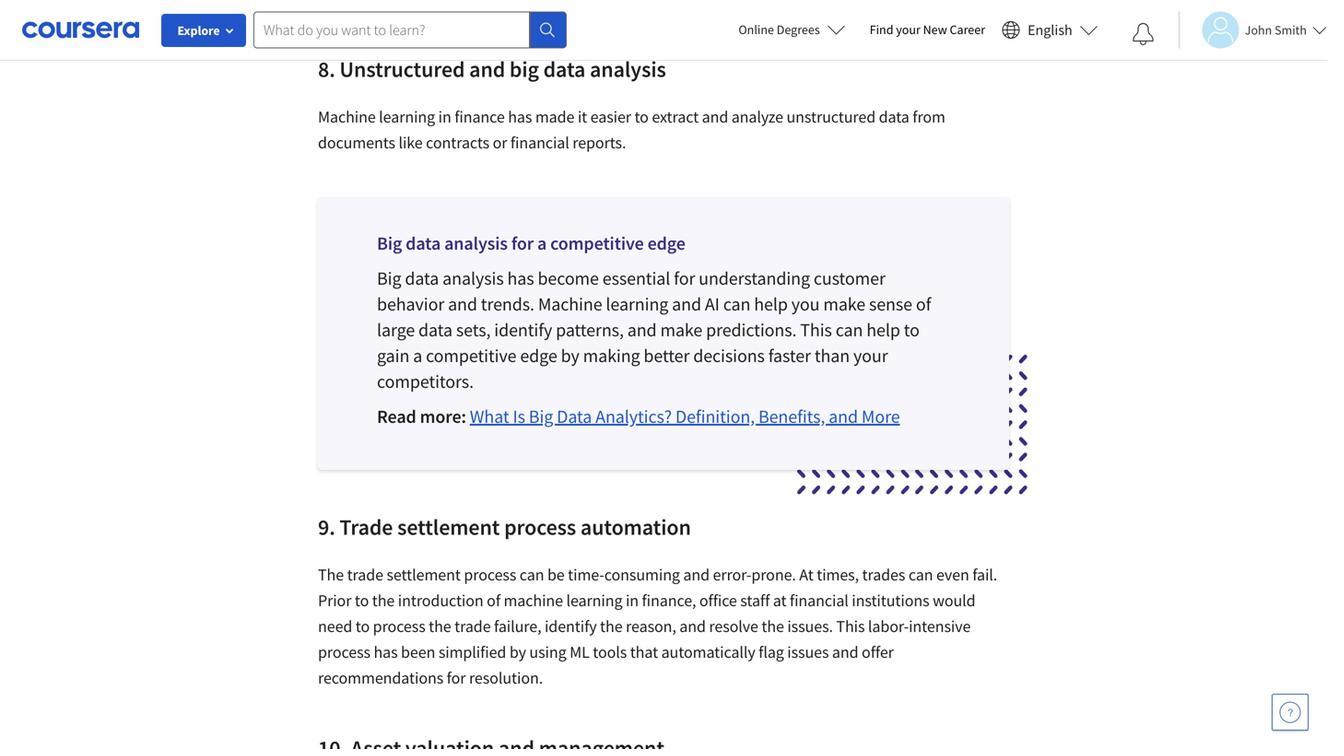 Task type: describe. For each thing, give the bounding box(es) containing it.
would
[[933, 590, 976, 611]]

what is big data analytics? definition, benefits, and more link
[[470, 405, 900, 428]]

and left offer
[[832, 642, 859, 663]]

more:
[[420, 405, 466, 428]]

better
[[644, 344, 690, 367]]

finance,
[[642, 590, 696, 611]]

read more: what is big data analytics? definition, benefits, and more
[[377, 405, 900, 428]]

is
[[513, 405, 525, 428]]

1 horizontal spatial for
[[511, 232, 534, 255]]

0 horizontal spatial trade
[[347, 564, 383, 585]]

unstructured
[[340, 55, 465, 83]]

find your new career link
[[860, 18, 994, 41]]

extract
[[652, 106, 699, 127]]

has inside the trade settlement process can be time-consuming and error-prone. at times, trades can even fail. prior to the introduction of machine learning in finance, office staff at financial institutions would need to process the trade failure, identify the reason, and resolve the issues. this labor-intensive process has been simplified by using ml tools that automatically flag issues and offer recommendations for resolution.
[[374, 642, 398, 663]]

show notifications image
[[1132, 23, 1155, 45]]

reason,
[[626, 616, 676, 637]]

understanding
[[699, 267, 810, 290]]

2 vertical spatial big
[[529, 405, 553, 428]]

career
[[950, 21, 985, 38]]

0 horizontal spatial help
[[754, 293, 788, 316]]

ai
[[705, 293, 720, 316]]

english button
[[994, 0, 1106, 60]]

has inside big data analysis has become essential for understanding customer behavior and trends. machine learning and ai can help you make sense of large data sets, identify patterns, and make predictions. this can help to gain a competitive edge by making better decisions faster than your competitors.
[[507, 267, 534, 290]]

contracts
[[426, 132, 489, 153]]

analytics?
[[596, 405, 672, 428]]

big for big data analysis has become essential for understanding customer behavior and trends. machine learning and ai can help you make sense of large data sets, identify patterns, and make predictions. this can help to gain a competitive edge by making better decisions faster than your competitors.
[[377, 267, 401, 290]]

easier
[[590, 106, 631, 127]]

identify inside the trade settlement process can be time-consuming and error-prone. at times, trades can even fail. prior to the introduction of machine learning in finance, office staff at financial institutions would need to process the trade failure, identify the reason, and resolve the issues. this labor-intensive process has been simplified by using ml tools that automatically flag issues and offer recommendations for resolution.
[[545, 616, 597, 637]]

identify inside big data analysis has become essential for understanding customer behavior and trends. machine learning and ai can help you make sense of large data sets, identify patterns, and make predictions. this can help to gain a competitive edge by making better decisions faster than your competitors.
[[494, 318, 552, 341]]

more
[[862, 405, 900, 428]]

tools
[[593, 642, 627, 663]]

for inside big data analysis has become essential for understanding customer behavior and trends. machine learning and ai can help you make sense of large data sets, identify patterns, and make predictions. this can help to gain a competitive edge by making better decisions faster than your competitors.
[[674, 267, 695, 290]]

find your new career
[[870, 21, 985, 38]]

customer
[[814, 267, 885, 290]]

can left 'be'
[[520, 564, 544, 585]]

english
[[1028, 21, 1073, 39]]

8.
[[318, 55, 335, 83]]

john smith
[[1245, 22, 1307, 38]]

big
[[510, 55, 539, 83]]

using
[[529, 642, 566, 663]]

unstructured
[[787, 106, 876, 127]]

finance
[[455, 106, 505, 127]]

large
[[377, 318, 415, 341]]

explore
[[177, 22, 220, 39]]

1 horizontal spatial competitive
[[550, 232, 644, 255]]

offer
[[862, 642, 894, 663]]

prior
[[318, 590, 351, 611]]

for inside the trade settlement process can be time-consuming and error-prone. at times, trades can even fail. prior to the introduction of machine learning in finance, office staff at financial institutions would need to process the trade failure, identify the reason, and resolve the issues. this labor-intensive process has been simplified by using ml tools that automatically flag issues and offer recommendations for resolution.
[[447, 668, 466, 688]]

patterns,
[[556, 318, 624, 341]]

decisions
[[693, 344, 765, 367]]

than
[[815, 344, 850, 367]]

consuming
[[604, 564, 680, 585]]

and up better
[[627, 318, 657, 341]]

explore button
[[161, 14, 246, 47]]

process down need
[[318, 642, 370, 663]]

like
[[399, 132, 423, 153]]

john smith button
[[1178, 12, 1327, 48]]

essential
[[603, 267, 670, 290]]

and left the more
[[829, 405, 858, 428]]

machine
[[504, 590, 563, 611]]

and up the sets,
[[448, 293, 477, 316]]

documents
[[318, 132, 395, 153]]

flag
[[759, 642, 784, 663]]

find
[[870, 21, 893, 38]]

8. unstructured and big data analysis
[[318, 55, 666, 83]]

your inside big data analysis has become essential for understanding customer behavior and trends. machine learning and ai can help you make sense of large data sets, identify patterns, and make predictions. this can help to gain a competitive edge by making better decisions faster than your competitors.
[[853, 344, 888, 367]]

sense
[[869, 293, 912, 316]]

automation
[[580, 513, 691, 541]]

big data analysis for a competitive edge
[[377, 232, 686, 255]]

analysis for has
[[443, 267, 504, 290]]

the up tools
[[600, 616, 623, 637]]

staff
[[740, 590, 770, 611]]

predictions.
[[706, 318, 797, 341]]

the
[[318, 564, 344, 585]]

intensive
[[909, 616, 971, 637]]

machine inside machine learning in finance has made it easier to extract and analyze unstructured data from documents like contracts or financial reports.
[[318, 106, 376, 127]]

degrees
[[777, 21, 820, 38]]

1 horizontal spatial edge
[[647, 232, 686, 255]]

big data analysis has become essential for understanding customer behavior and trends. machine learning and ai can help you make sense of large data sets, identify patterns, and make predictions. this can help to gain a competitive edge by making better decisions faster than your competitors.
[[377, 267, 931, 393]]

learning inside the trade settlement process can be time-consuming and error-prone. at times, trades can even fail. prior to the introduction of machine learning in finance, office staff at financial institutions would need to process the trade failure, identify the reason, and resolve the issues. this labor-intensive process has been simplified by using ml tools that automatically flag issues and offer recommendations for resolution.
[[566, 590, 622, 611]]

definition,
[[675, 405, 755, 428]]

what
[[470, 405, 509, 428]]

office
[[699, 590, 737, 611]]

machine inside big data analysis has become essential for understanding customer behavior and trends. machine learning and ai can help you make sense of large data sets, identify patterns, and make predictions. this can help to gain a competitive edge by making better decisions faster than your competitors.
[[538, 293, 602, 316]]

reports.
[[573, 132, 626, 153]]

to right prior
[[355, 590, 369, 611]]

learning inside machine learning in finance has made it easier to extract and analyze unstructured data from documents like contracts or financial reports.
[[379, 106, 435, 127]]

been
[[401, 642, 435, 663]]

from
[[913, 106, 945, 127]]

read
[[377, 405, 416, 428]]

this inside the trade settlement process can be time-consuming and error-prone. at times, trades can even fail. prior to the introduction of machine learning in finance, office staff at financial institutions would need to process the trade failure, identify the reason, and resolve the issues. this labor-intensive process has been simplified by using ml tools that automatically flag issues and offer recommendations for resolution.
[[836, 616, 865, 637]]

sets,
[[456, 318, 491, 341]]

failure,
[[494, 616, 541, 637]]

the trade settlement process can be time-consuming and error-prone. at times, trades can even fail. prior to the introduction of machine learning in finance, office staff at financial institutions would need to process the trade failure, identify the reason, and resolve the issues. this labor-intensive process has been simplified by using ml tools that automatically flag issues and offer recommendations for resolution.
[[318, 564, 997, 688]]

machine learning in finance has made it easier to extract and analyze unstructured data from documents like contracts or financial reports.
[[318, 106, 945, 153]]

What do you want to learn? text field
[[253, 12, 530, 48]]



Task type: locate. For each thing, give the bounding box(es) containing it.
the right prior
[[372, 590, 395, 611]]

1 horizontal spatial help
[[867, 318, 900, 341]]

issues.
[[787, 616, 833, 637]]

making
[[583, 344, 640, 367]]

2 vertical spatial has
[[374, 642, 398, 663]]

0 vertical spatial in
[[438, 106, 451, 127]]

1 horizontal spatial this
[[836, 616, 865, 637]]

0 vertical spatial for
[[511, 232, 534, 255]]

can left even at the bottom of page
[[909, 564, 933, 585]]

introduction
[[398, 590, 484, 611]]

to right 'easier'
[[634, 106, 649, 127]]

1 vertical spatial of
[[487, 590, 500, 611]]

identify down trends.
[[494, 318, 552, 341]]

this inside big data analysis has become essential for understanding customer behavior and trends. machine learning and ai can help you make sense of large data sets, identify patterns, and make predictions. this can help to gain a competitive edge by making better decisions faster than your competitors.
[[800, 318, 832, 341]]

make down customer
[[823, 293, 865, 316]]

data inside machine learning in finance has made it easier to extract and analyze unstructured data from documents like contracts or financial reports.
[[879, 106, 909, 127]]

2 vertical spatial for
[[447, 668, 466, 688]]

a up become on the top of page
[[537, 232, 547, 255]]

9. trade settlement process automation
[[318, 513, 691, 541]]

of for sense
[[916, 293, 931, 316]]

can right ai
[[723, 293, 751, 316]]

process up been
[[373, 616, 425, 637]]

1 horizontal spatial trade
[[454, 616, 491, 637]]

online degrees
[[739, 21, 820, 38]]

learning
[[379, 106, 435, 127], [606, 293, 668, 316], [566, 590, 622, 611]]

1 horizontal spatial by
[[561, 344, 579, 367]]

for up trends.
[[511, 232, 534, 255]]

and left the big
[[469, 55, 505, 83]]

1 vertical spatial edge
[[520, 344, 557, 367]]

data
[[543, 55, 585, 83], [879, 106, 909, 127], [406, 232, 441, 255], [405, 267, 439, 290], [418, 318, 452, 341]]

of inside the trade settlement process can be time-consuming and error-prone. at times, trades can even fail. prior to the introduction of machine learning in finance, office staff at financial institutions would need to process the trade failure, identify the reason, and resolve the issues. this labor-intensive process has been simplified by using ml tools that automatically flag issues and offer recommendations for resolution.
[[487, 590, 500, 611]]

of for introduction
[[487, 590, 500, 611]]

None search field
[[253, 12, 567, 48]]

the down introduction
[[429, 616, 451, 637]]

learning down essential
[[606, 293, 668, 316]]

in down consuming
[[626, 590, 639, 611]]

1 vertical spatial analysis
[[444, 232, 508, 255]]

1 horizontal spatial of
[[916, 293, 931, 316]]

the
[[372, 590, 395, 611], [429, 616, 451, 637], [600, 616, 623, 637], [762, 616, 784, 637]]

machine down become on the top of page
[[538, 293, 602, 316]]

2 horizontal spatial for
[[674, 267, 695, 290]]

0 vertical spatial by
[[561, 344, 579, 367]]

1 vertical spatial has
[[507, 267, 534, 290]]

learning down time-
[[566, 590, 622, 611]]

0 vertical spatial learning
[[379, 106, 435, 127]]

process up 'be'
[[504, 513, 576, 541]]

by down patterns,
[[561, 344, 579, 367]]

edge down patterns,
[[520, 344, 557, 367]]

learning inside big data analysis has become essential for understanding customer behavior and trends. machine learning and ai can help you make sense of large data sets, identify patterns, and make predictions. this can help to gain a competitive edge by making better decisions faster than your competitors.
[[606, 293, 668, 316]]

big inside big data analysis has become essential for understanding customer behavior and trends. machine learning and ai can help you make sense of large data sets, identify patterns, and make predictions. this can help to gain a competitive edge by making better decisions faster than your competitors.
[[377, 267, 401, 290]]

by inside the trade settlement process can be time-consuming and error-prone. at times, trades can even fail. prior to the introduction of machine learning in finance, office staff at financial institutions would need to process the trade failure, identify the reason, and resolve the issues. this labor-intensive process has been simplified by using ml tools that automatically flag issues and offer recommendations for resolution.
[[509, 642, 526, 663]]

0 horizontal spatial machine
[[318, 106, 376, 127]]

process
[[504, 513, 576, 541], [464, 564, 516, 585], [373, 616, 425, 637], [318, 642, 370, 663]]

2 vertical spatial analysis
[[443, 267, 504, 290]]

john
[[1245, 22, 1272, 38]]

it
[[578, 106, 587, 127]]

learning up like
[[379, 106, 435, 127]]

fail.
[[972, 564, 997, 585]]

trade
[[347, 564, 383, 585], [454, 616, 491, 637]]

and right extract
[[702, 106, 728, 127]]

trends.
[[481, 293, 534, 316]]

of right sense
[[916, 293, 931, 316]]

9.
[[318, 513, 335, 541]]

for right essential
[[674, 267, 695, 290]]

machine
[[318, 106, 376, 127], [538, 293, 602, 316]]

0 horizontal spatial financial
[[510, 132, 569, 153]]

benefits,
[[758, 405, 825, 428]]

1 vertical spatial for
[[674, 267, 695, 290]]

times,
[[817, 564, 859, 585]]

analysis for for
[[444, 232, 508, 255]]

machine up documents
[[318, 106, 376, 127]]

this
[[800, 318, 832, 341], [836, 616, 865, 637]]

the up flag
[[762, 616, 784, 637]]

0 vertical spatial settlement
[[397, 513, 500, 541]]

0 vertical spatial competitive
[[550, 232, 644, 255]]

0 horizontal spatial by
[[509, 642, 526, 663]]

resolution.
[[469, 668, 543, 688]]

simplified
[[439, 642, 506, 663]]

identify
[[494, 318, 552, 341], [545, 616, 597, 637]]

coursera image
[[22, 15, 139, 44]]

be
[[547, 564, 565, 585]]

by
[[561, 344, 579, 367], [509, 642, 526, 663]]

1 vertical spatial learning
[[606, 293, 668, 316]]

make
[[823, 293, 865, 316], [660, 318, 702, 341]]

at
[[799, 564, 814, 585]]

in inside the trade settlement process can be time-consuming and error-prone. at times, trades can even fail. prior to the introduction of machine learning in finance, office staff at financial institutions would need to process the trade failure, identify the reason, and resolve the issues. this labor-intensive process has been simplified by using ml tools that automatically flag issues and offer recommendations for resolution.
[[626, 590, 639, 611]]

become
[[538, 267, 599, 290]]

to right need
[[356, 616, 370, 637]]

online
[[739, 21, 774, 38]]

to inside big data analysis has become essential for understanding customer behavior and trends. machine learning and ai can help you make sense of large data sets, identify patterns, and make predictions. this can help to gain a competitive edge by making better decisions faster than your competitors.
[[904, 318, 920, 341]]

financial up issues.
[[790, 590, 849, 611]]

analysis inside big data analysis has become essential for understanding customer behavior and trends. machine learning and ai can help you make sense of large data sets, identify patterns, and make predictions. this can help to gain a competitive edge by making better decisions faster than your competitors.
[[443, 267, 504, 290]]

your
[[896, 21, 921, 38], [853, 344, 888, 367]]

error-
[[713, 564, 751, 585]]

make up better
[[660, 318, 702, 341]]

of up failure,
[[487, 590, 500, 611]]

0 vertical spatial machine
[[318, 106, 376, 127]]

in inside machine learning in finance has made it easier to extract and analyze unstructured data from documents like contracts or financial reports.
[[438, 106, 451, 127]]

has up the recommendations
[[374, 642, 398, 663]]

1 vertical spatial help
[[867, 318, 900, 341]]

trade
[[340, 513, 393, 541]]

1 vertical spatial trade
[[454, 616, 491, 637]]

this up offer
[[836, 616, 865, 637]]

a inside big data analysis has become essential for understanding customer behavior and trends. machine learning and ai can help you make sense of large data sets, identify patterns, and make predictions. this can help to gain a competitive edge by making better decisions faster than your competitors.
[[413, 344, 422, 367]]

resolve
[[709, 616, 758, 637]]

1 horizontal spatial your
[[896, 21, 921, 38]]

0 horizontal spatial of
[[487, 590, 500, 611]]

financial inside the trade settlement process can be time-consuming and error-prone. at times, trades can even fail. prior to the introduction of machine learning in finance, office staff at financial institutions would need to process the trade failure, identify the reason, and resolve the issues. this labor-intensive process has been simplified by using ml tools that automatically flag issues and offer recommendations for resolution.
[[790, 590, 849, 611]]

in up contracts
[[438, 106, 451, 127]]

help down sense
[[867, 318, 900, 341]]

help
[[754, 293, 788, 316], [867, 318, 900, 341]]

and left ai
[[672, 293, 701, 316]]

a
[[537, 232, 547, 255], [413, 344, 422, 367]]

financial down made
[[510, 132, 569, 153]]

new
[[923, 21, 947, 38]]

to inside machine learning in finance has made it easier to extract and analyze unstructured data from documents like contracts or financial reports.
[[634, 106, 649, 127]]

1 vertical spatial this
[[836, 616, 865, 637]]

1 vertical spatial competitive
[[426, 344, 517, 367]]

of inside big data analysis has become essential for understanding customer behavior and trends. machine learning and ai can help you make sense of large data sets, identify patterns, and make predictions. this can help to gain a competitive edge by making better decisions faster than your competitors.
[[916, 293, 931, 316]]

1 vertical spatial financial
[[790, 590, 849, 611]]

0 vertical spatial help
[[754, 293, 788, 316]]

0 horizontal spatial your
[[853, 344, 888, 367]]

data
[[557, 405, 592, 428]]

of
[[916, 293, 931, 316], [487, 590, 500, 611]]

has
[[508, 106, 532, 127], [507, 267, 534, 290], [374, 642, 398, 663]]

1 vertical spatial in
[[626, 590, 639, 611]]

and
[[469, 55, 505, 83], [702, 106, 728, 127], [448, 293, 477, 316], [672, 293, 701, 316], [627, 318, 657, 341], [829, 405, 858, 428], [683, 564, 710, 585], [679, 616, 706, 637], [832, 642, 859, 663]]

0 vertical spatial a
[[537, 232, 547, 255]]

competitive up become on the top of page
[[550, 232, 644, 255]]

0 vertical spatial has
[[508, 106, 532, 127]]

0 vertical spatial identify
[[494, 318, 552, 341]]

0 horizontal spatial competitive
[[426, 344, 517, 367]]

identify up ml
[[545, 616, 597, 637]]

by inside big data analysis has become essential for understanding customer behavior and trends. machine learning and ai can help you make sense of large data sets, identify patterns, and make predictions. this can help to gain a competitive edge by making better decisions faster than your competitors.
[[561, 344, 579, 367]]

even
[[936, 564, 969, 585]]

trade up simplified
[[454, 616, 491, 637]]

settlement for trade
[[397, 513, 500, 541]]

1 vertical spatial machine
[[538, 293, 602, 316]]

0 horizontal spatial a
[[413, 344, 422, 367]]

trade right the
[[347, 564, 383, 585]]

1 vertical spatial a
[[413, 344, 422, 367]]

1 horizontal spatial in
[[626, 590, 639, 611]]

competitive
[[550, 232, 644, 255], [426, 344, 517, 367]]

has inside machine learning in finance has made it easier to extract and analyze unstructured data from documents like contracts or financial reports.
[[508, 106, 532, 127]]

big for big data analysis for a competitive edge
[[377, 232, 402, 255]]

0 vertical spatial financial
[[510, 132, 569, 153]]

0 horizontal spatial this
[[800, 318, 832, 341]]

at
[[773, 590, 787, 611]]

or
[[493, 132, 507, 153]]

time-
[[568, 564, 604, 585]]

1 horizontal spatial make
[[823, 293, 865, 316]]

online degrees button
[[724, 9, 860, 50]]

your right find
[[896, 21, 921, 38]]

help down understanding
[[754, 293, 788, 316]]

0 vertical spatial make
[[823, 293, 865, 316]]

has up trends.
[[507, 267, 534, 290]]

competitors.
[[377, 370, 474, 393]]

edge inside big data analysis has become essential for understanding customer behavior and trends. machine learning and ai can help you make sense of large data sets, identify patterns, and make predictions. this can help to gain a competitive edge by making better decisions faster than your competitors.
[[520, 344, 557, 367]]

your right than in the top of the page
[[853, 344, 888, 367]]

0 horizontal spatial make
[[660, 318, 702, 341]]

settlement inside the trade settlement process can be time-consuming and error-prone. at times, trades can even fail. prior to the introduction of machine learning in finance, office staff at financial institutions would need to process the trade failure, identify the reason, and resolve the issues. this labor-intensive process has been simplified by using ml tools that automatically flag issues and offer recommendations for resolution.
[[387, 564, 461, 585]]

0 vertical spatial analysis
[[590, 55, 666, 83]]

that
[[630, 642, 658, 663]]

analysis
[[590, 55, 666, 83], [444, 232, 508, 255], [443, 267, 504, 290]]

1 vertical spatial big
[[377, 267, 401, 290]]

help center image
[[1279, 701, 1301, 723]]

competitive down the sets,
[[426, 344, 517, 367]]

0 vertical spatial trade
[[347, 564, 383, 585]]

automatically
[[661, 642, 755, 663]]

big
[[377, 232, 402, 255], [377, 267, 401, 290], [529, 405, 553, 428]]

you
[[791, 293, 820, 316]]

0 horizontal spatial edge
[[520, 344, 557, 367]]

prone.
[[751, 564, 796, 585]]

need
[[318, 616, 352, 637]]

made
[[535, 106, 574, 127]]

0 vertical spatial big
[[377, 232, 402, 255]]

gain
[[377, 344, 409, 367]]

smith
[[1275, 22, 1307, 38]]

can up than in the top of the page
[[836, 318, 863, 341]]

faster
[[768, 344, 811, 367]]

labor-
[[868, 616, 909, 637]]

process down 9. trade settlement process automation
[[464, 564, 516, 585]]

0 vertical spatial edge
[[647, 232, 686, 255]]

a right gain
[[413, 344, 422, 367]]

settlement
[[397, 513, 500, 541], [387, 564, 461, 585]]

to down sense
[[904, 318, 920, 341]]

for down simplified
[[447, 668, 466, 688]]

behavior
[[377, 293, 444, 316]]

this down you
[[800, 318, 832, 341]]

1 horizontal spatial machine
[[538, 293, 602, 316]]

1 vertical spatial by
[[509, 642, 526, 663]]

and up automatically
[[679, 616, 706, 637]]

settlement for trade
[[387, 564, 461, 585]]

1 vertical spatial your
[[853, 344, 888, 367]]

and inside machine learning in finance has made it easier to extract and analyze unstructured data from documents like contracts or financial reports.
[[702, 106, 728, 127]]

1 horizontal spatial financial
[[790, 590, 849, 611]]

1 vertical spatial identify
[[545, 616, 597, 637]]

1 vertical spatial settlement
[[387, 564, 461, 585]]

financial inside machine learning in finance has made it easier to extract and analyze unstructured data from documents like contracts or financial reports.
[[510, 132, 569, 153]]

1 vertical spatial make
[[660, 318, 702, 341]]

1 horizontal spatial a
[[537, 232, 547, 255]]

to
[[634, 106, 649, 127], [904, 318, 920, 341], [355, 590, 369, 611], [356, 616, 370, 637]]

institutions
[[852, 590, 930, 611]]

edge up essential
[[647, 232, 686, 255]]

has left made
[[508, 106, 532, 127]]

by down failure,
[[509, 642, 526, 663]]

competitive inside big data analysis has become essential for understanding customer behavior and trends. machine learning and ai can help you make sense of large data sets, identify patterns, and make predictions. this can help to gain a competitive edge by making better decisions faster than your competitors.
[[426, 344, 517, 367]]

ml
[[570, 642, 590, 663]]

0 vertical spatial of
[[916, 293, 931, 316]]

0 horizontal spatial in
[[438, 106, 451, 127]]

recommendations
[[318, 668, 443, 688]]

and up office
[[683, 564, 710, 585]]

2 vertical spatial learning
[[566, 590, 622, 611]]

0 horizontal spatial for
[[447, 668, 466, 688]]

0 vertical spatial your
[[896, 21, 921, 38]]

0 vertical spatial this
[[800, 318, 832, 341]]



Task type: vqa. For each thing, say whether or not it's contained in the screenshot.
COURSERA USES COOKIES TO ENHANCE USER EXPERIENCE AND ANALYZE PERFORMANCE AND TRAFFIC. WE MAY ALSO DISCLOSE INFO ABOUT YOUR USAGE WITH SOCIAL MEDIA, ADVERTISING, AND ANALYTICS PARTNERS. SHOW PREFERENCES. at the bottom
no



